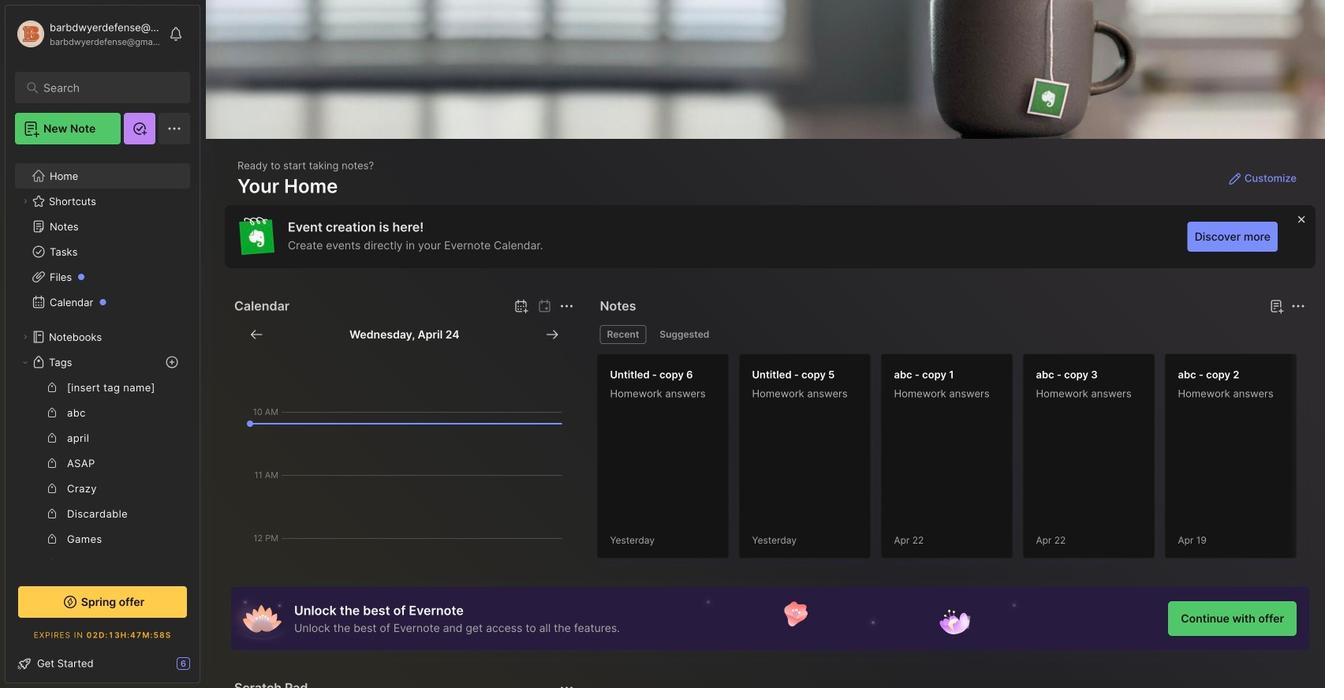 Task type: locate. For each thing, give the bounding box(es) containing it.
More actions field
[[556, 295, 578, 317], [556, 677, 578, 688]]

0 vertical spatial more actions image
[[558, 297, 577, 316]]

None search field
[[43, 78, 169, 97]]

Account field
[[15, 18, 161, 50]]

1 more actions field from the top
[[556, 295, 578, 317]]

1 more actions image from the top
[[558, 297, 577, 316]]

0 horizontal spatial tab
[[600, 325, 647, 344]]

Search text field
[[43, 80, 169, 95]]

expand tags image
[[21, 358, 30, 367]]

1 vertical spatial more actions field
[[556, 677, 578, 688]]

none search field inside main element
[[43, 78, 169, 97]]

0 vertical spatial more actions field
[[556, 295, 578, 317]]

Choose date to view field
[[350, 327, 460, 343]]

more actions image
[[558, 297, 577, 316], [558, 679, 577, 688]]

1 horizontal spatial tab
[[653, 325, 717, 344]]

tab list
[[600, 325, 1304, 344]]

2 tab from the left
[[653, 325, 717, 344]]

tab
[[600, 325, 647, 344], [653, 325, 717, 344]]

group
[[15, 375, 190, 688]]

1 vertical spatial more actions image
[[558, 679, 577, 688]]

tree
[[6, 154, 200, 688]]

1 tab from the left
[[600, 325, 647, 344]]

expand notebooks image
[[21, 332, 30, 342]]

Help and Learning task checklist field
[[6, 651, 200, 676]]

row group
[[597, 354, 1326, 568]]



Task type: describe. For each thing, give the bounding box(es) containing it.
tree inside main element
[[6, 154, 200, 688]]

new evernote calendar event image
[[512, 297, 531, 316]]

group inside tree
[[15, 375, 190, 688]]

main element
[[0, 0, 205, 688]]

click to collapse image
[[199, 659, 211, 678]]

2 more actions field from the top
[[556, 677, 578, 688]]

2 more actions image from the top
[[558, 679, 577, 688]]



Task type: vqa. For each thing, say whether or not it's contained in the screenshot.
'Expand Tags' Image
yes



